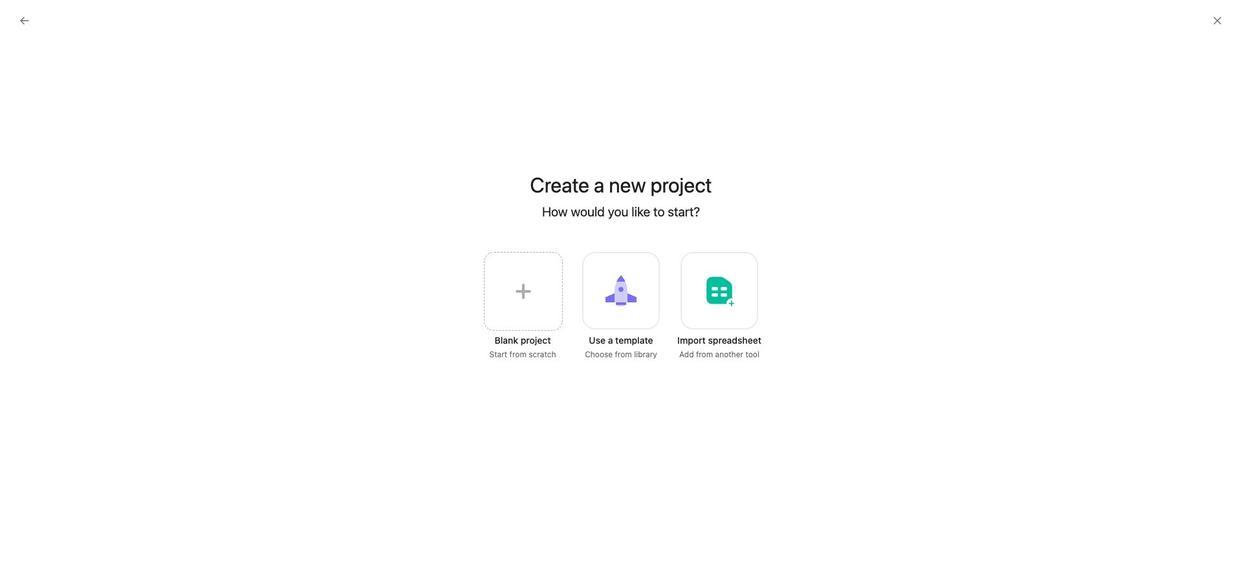 Task type: describe. For each thing, give the bounding box(es) containing it.
go back image for close image
[[19, 16, 30, 26]]

5 list item from the top
[[306, 344, 689, 368]]

3 list item from the top
[[306, 298, 689, 321]]

hide sidebar image
[[17, 10, 27, 21]]

list image
[[728, 329, 744, 345]]

close image
[[1213, 16, 1223, 26]]



Task type: vqa. For each thing, say whether or not it's contained in the screenshot.
Title of update text box
no



Task type: locate. For each thing, give the bounding box(es) containing it.
list item
[[306, 251, 689, 274], [306, 274, 689, 298], [306, 298, 689, 321], [306, 321, 689, 344], [306, 344, 689, 368]]

4 list item from the top
[[306, 321, 689, 344]]

close image
[[1213, 16, 1223, 26]]

1 list item from the top
[[306, 251, 689, 274]]

2 list item from the top
[[306, 274, 689, 298]]

go back image
[[19, 16, 30, 26], [19, 16, 30, 26]]

list image
[[728, 282, 744, 298]]

go back image for close icon
[[19, 16, 30, 26]]



